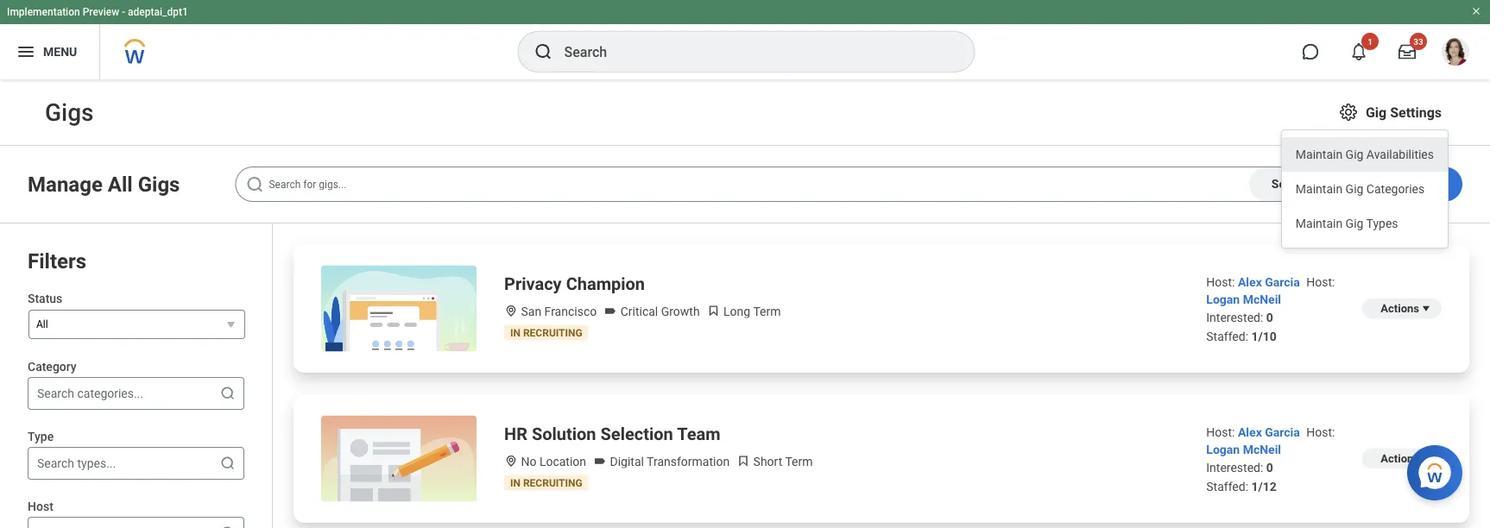 Task type: vqa. For each thing, say whether or not it's contained in the screenshot.
chevron right small icon
no



Task type: describe. For each thing, give the bounding box(es) containing it.
list containing privacy champion
[[273, 224, 1491, 529]]

categories
[[1367, 182, 1425, 196]]

1/10
[[1252, 330, 1277, 344]]

logan mcneil button for privacy champion
[[1207, 293, 1282, 307]]

Search text field
[[235, 167, 1333, 202]]

gig settings
[[1366, 104, 1442, 120]]

settings
[[1391, 104, 1442, 120]]

availabilities
[[1367, 147, 1435, 162]]

search image for category
[[219, 385, 237, 403]]

maintain for maintain gig categories
[[1296, 182, 1343, 196]]

host: alex garcia host: logan mcneil interested: 0 staffed: 1/12
[[1207, 426, 1336, 494]]

manage
[[28, 172, 103, 196]]

search image for type
[[219, 455, 237, 473]]

maintain for maintain gig types
[[1296, 216, 1343, 231]]

in for privacy champion
[[510, 327, 521, 339]]

types
[[1367, 216, 1399, 231]]

search button
[[1250, 168, 1332, 201]]

digital
[[610, 455, 644, 469]]

status
[[28, 291, 62, 306]]

recruiting for solution
[[523, 477, 583, 489]]

logan for privacy champion
[[1207, 293, 1240, 307]]

staffed: for privacy champion
[[1207, 330, 1249, 344]]

garcia for privacy champion
[[1265, 276, 1301, 290]]

1/12
[[1252, 480, 1277, 494]]

maintain for maintain gig availabilities
[[1296, 147, 1343, 162]]

term for privacy champion
[[753, 305, 781, 319]]

recruiting for champion
[[523, 327, 583, 339]]

close environment banner image
[[1472, 6, 1482, 16]]

long term
[[721, 305, 781, 319]]

critical
[[621, 305, 658, 319]]

alex for hr solution selection team
[[1238, 426, 1262, 440]]

host
[[28, 500, 53, 514]]

create gig button
[[1361, 167, 1463, 202]]

gear image
[[1339, 102, 1359, 123]]

term for hr solution selection team
[[785, 455, 813, 469]]

preview
[[83, 6, 119, 18]]

alex for privacy champion
[[1238, 276, 1262, 290]]

san
[[521, 305, 542, 319]]

gig settings button
[[1332, 95, 1449, 130]]

garcia for hr solution selection team
[[1265, 426, 1301, 440]]

champion
[[566, 274, 645, 294]]

adeptai_dpt1
[[128, 6, 188, 18]]

francisco
[[545, 305, 597, 319]]

category
[[28, 360, 77, 374]]

critical growth
[[618, 305, 700, 319]]

interested: for privacy champion
[[1207, 311, 1264, 325]]

1 vertical spatial search image
[[219, 525, 237, 529]]

search
[[1272, 177, 1310, 191]]

long
[[724, 305, 751, 319]]

in recruiting for privacy
[[510, 327, 583, 339]]

create gig
[[1383, 177, 1441, 191]]

alex garcia button for hr solution selection team
[[1238, 426, 1304, 440]]

interested: for hr solution selection team
[[1207, 461, 1264, 475]]

location image
[[504, 304, 518, 318]]



Task type: locate. For each thing, give the bounding box(es) containing it.
staffed:
[[1207, 330, 1249, 344], [1207, 480, 1249, 494]]

logan inside host: alex garcia host: logan mcneil interested: 0 staffed: 1/12
[[1207, 443, 1240, 457]]

interested: inside host: alex garcia host: logan mcneil interested: 0 staffed: 1/12
[[1207, 461, 1264, 475]]

2 in recruiting from the top
[[510, 477, 583, 489]]

team
[[677, 424, 721, 444]]

recruiting down the san francisco
[[523, 327, 583, 339]]

selection
[[601, 424, 673, 444]]

alex garcia button up 1/12
[[1238, 426, 1304, 440]]

in
[[510, 327, 521, 339], [510, 477, 521, 489]]

hr
[[504, 424, 528, 444]]

2 staffed: from the top
[[1207, 480, 1249, 494]]

1 vertical spatial 0
[[1267, 461, 1274, 475]]

filters
[[28, 249, 86, 274]]

media mylearning image left long
[[707, 304, 721, 318]]

1 interested: from the top
[[1207, 311, 1264, 325]]

hr solution selection team
[[504, 424, 721, 444]]

tag image
[[593, 455, 607, 469]]

1 vertical spatial garcia
[[1265, 426, 1301, 440]]

mcneil for privacy champion
[[1243, 293, 1282, 307]]

0 vertical spatial garcia
[[1265, 276, 1301, 290]]

digital transformation
[[607, 455, 730, 469]]

1 garcia from the top
[[1265, 276, 1301, 290]]

0 vertical spatial term
[[753, 305, 781, 319]]

1 logan mcneil button from the top
[[1207, 293, 1282, 307]]

2 in from the top
[[510, 477, 521, 489]]

privacy champion link
[[504, 272, 645, 296]]

1 alex garcia button from the top
[[1238, 276, 1304, 290]]

garcia up 1/12
[[1265, 426, 1301, 440]]

in for hr solution selection team
[[510, 477, 521, 489]]

staffed: inside host: alex garcia host: logan mcneil interested: 0 staffed: 1/12
[[1207, 480, 1249, 494]]

recruiting down no location
[[523, 477, 583, 489]]

1 vertical spatial logan mcneil button
[[1207, 443, 1282, 457]]

0 vertical spatial media mylearning image
[[707, 304, 721, 318]]

1 staffed: from the top
[[1207, 330, 1249, 344]]

0 up 1/10
[[1267, 311, 1274, 325]]

no location
[[518, 455, 586, 469]]

2 recruiting from the top
[[523, 477, 583, 489]]

all
[[108, 172, 133, 196]]

1 vertical spatial status element
[[510, 477, 583, 489]]

in down location image
[[510, 477, 521, 489]]

0 horizontal spatial media mylearning image
[[707, 304, 721, 318]]

2 vertical spatial maintain
[[1296, 216, 1343, 231]]

2 maintain from the top
[[1296, 182, 1343, 196]]

0 vertical spatial interested:
[[1207, 311, 1264, 325]]

2 garcia from the top
[[1265, 426, 1301, 440]]

search image
[[245, 174, 266, 195], [219, 385, 237, 403], [219, 455, 237, 473]]

growth
[[661, 305, 700, 319]]

notifications large image
[[1351, 43, 1368, 60]]

1 in from the top
[[510, 327, 521, 339]]

maintain gig types
[[1296, 216, 1399, 231]]

0 inside host: alex garcia host: logan mcneil interested: 0 staffed: 1/12
[[1267, 461, 1274, 475]]

logan
[[1207, 293, 1240, 307], [1207, 443, 1240, 457]]

in recruiting down no location
[[510, 477, 583, 489]]

logan mcneil button up 1/12
[[1207, 443, 1282, 457]]

alex up 1/10
[[1238, 276, 1262, 290]]

1 vertical spatial mcneil
[[1243, 443, 1282, 457]]

search image inside "implementation preview -   adeptai_dpt1" banner
[[533, 41, 554, 62]]

0 vertical spatial mcneil
[[1243, 293, 1282, 307]]

2 0 from the top
[[1267, 461, 1274, 475]]

maintain
[[1296, 147, 1343, 162], [1296, 182, 1343, 196], [1296, 216, 1343, 231]]

maintain gig categories
[[1296, 182, 1425, 196]]

staffed: inside 'host: alex garcia host: logan mcneil interested: 0 staffed: 1/10'
[[1207, 330, 1249, 344]]

1 0 from the top
[[1267, 311, 1274, 325]]

1 status element from the top
[[510, 327, 583, 339]]

1 in recruiting from the top
[[510, 327, 583, 339]]

list
[[273, 224, 1491, 529]]

garcia inside host: alex garcia host: logan mcneil interested: 0 staffed: 1/12
[[1265, 426, 1301, 440]]

0 vertical spatial maintain
[[1296, 147, 1343, 162]]

3 maintain from the top
[[1296, 216, 1343, 231]]

0 vertical spatial in recruiting
[[510, 327, 583, 339]]

1 vertical spatial logan
[[1207, 443, 1240, 457]]

1 maintain from the top
[[1296, 147, 1343, 162]]

gig left the types
[[1346, 216, 1364, 231]]

interested: up 1/12
[[1207, 461, 1264, 475]]

gig inside button
[[1422, 177, 1441, 191]]

logan mcneil button up 1/10
[[1207, 293, 1282, 307]]

logan mcneil button
[[1207, 293, 1282, 307], [1207, 443, 1282, 457]]

0 vertical spatial alex garcia button
[[1238, 276, 1304, 290]]

maintain gig availabilities
[[1296, 147, 1435, 162]]

in down location icon
[[510, 327, 521, 339]]

media mylearning image left short
[[737, 455, 751, 469]]

host: alex garcia host: logan mcneil interested: 0 staffed: 1/10
[[1207, 276, 1336, 344]]

2 alex garcia button from the top
[[1238, 426, 1304, 440]]

1 vertical spatial alex garcia button
[[1238, 426, 1304, 440]]

host:
[[1207, 276, 1235, 290], [1307, 276, 1336, 290], [1207, 426, 1235, 440], [1307, 426, 1336, 440]]

interested: up 1/10
[[1207, 311, 1264, 325]]

tag image
[[604, 304, 618, 318]]

interested: inside 'host: alex garcia host: logan mcneil interested: 0 staffed: 1/10'
[[1207, 311, 1264, 325]]

privacy champion
[[504, 274, 645, 294]]

gig for categories
[[1346, 182, 1364, 196]]

maintain down search button
[[1296, 216, 1343, 231]]

mcneil
[[1243, 293, 1282, 307], [1243, 443, 1282, 457]]

implementation preview -   adeptai_dpt1
[[7, 6, 188, 18]]

0 vertical spatial in
[[510, 327, 521, 339]]

1 horizontal spatial term
[[785, 455, 813, 469]]

garcia up 1/10
[[1265, 276, 1301, 290]]

short term
[[751, 455, 813, 469]]

2 interested: from the top
[[1207, 461, 1264, 475]]

1 vertical spatial in
[[510, 477, 521, 489]]

in recruiting for hr
[[510, 477, 583, 489]]

0 vertical spatial search image
[[245, 174, 266, 195]]

1 vertical spatial staffed:
[[1207, 480, 1249, 494]]

gig
[[1366, 104, 1387, 120], [1346, 147, 1364, 162], [1422, 177, 1441, 191], [1346, 182, 1364, 196], [1346, 216, 1364, 231]]

2 logan from the top
[[1207, 443, 1240, 457]]

1 recruiting from the top
[[523, 327, 583, 339]]

gig right create
[[1422, 177, 1441, 191]]

alex inside host: alex garcia host: logan mcneil interested: 0 staffed: 1/12
[[1238, 426, 1262, 440]]

1 horizontal spatial search image
[[533, 41, 554, 62]]

0 up 1/12
[[1267, 461, 1274, 475]]

0 vertical spatial recruiting
[[523, 327, 583, 339]]

in recruiting down the san francisco
[[510, 327, 583, 339]]

maintain up search
[[1296, 147, 1343, 162]]

0 vertical spatial logan
[[1207, 293, 1240, 307]]

hr solution selection team link
[[504, 422, 721, 447]]

2 alex from the top
[[1238, 426, 1262, 440]]

0
[[1267, 311, 1274, 325], [1267, 461, 1274, 475]]

no
[[521, 455, 537, 469]]

create
[[1383, 177, 1419, 191]]

gig up maintain gig types
[[1346, 182, 1364, 196]]

logan inside 'host: alex garcia host: logan mcneil interested: 0 staffed: 1/10'
[[1207, 293, 1240, 307]]

location image
[[504, 455, 518, 469]]

gigs
[[138, 172, 180, 196]]

staffed: left 1/10
[[1207, 330, 1249, 344]]

profile logan mcneil element
[[1432, 33, 1480, 71]]

1 horizontal spatial media mylearning image
[[737, 455, 751, 469]]

garcia inside 'host: alex garcia host: logan mcneil interested: 0 staffed: 1/10'
[[1265, 276, 1301, 290]]

1 vertical spatial media mylearning image
[[737, 455, 751, 469]]

gig inside 'dropdown button'
[[1366, 104, 1387, 120]]

privacy
[[504, 274, 562, 294]]

1 vertical spatial alex
[[1238, 426, 1262, 440]]

staffed: left 1/12
[[1207, 480, 1249, 494]]

manage all gigs
[[28, 172, 180, 196]]

transformation
[[647, 455, 730, 469]]

media mylearning image for privacy champion
[[707, 304, 721, 318]]

media mylearning image for hr solution selection team
[[737, 455, 751, 469]]

staffed: for hr solution selection team
[[1207, 480, 1249, 494]]

1 mcneil from the top
[[1243, 293, 1282, 307]]

garcia
[[1265, 276, 1301, 290], [1265, 426, 1301, 440]]

1 vertical spatial term
[[785, 455, 813, 469]]

alex garcia button
[[1238, 276, 1304, 290], [1238, 426, 1304, 440]]

0 for hr solution selection team
[[1267, 461, 1274, 475]]

0 vertical spatial staffed:
[[1207, 330, 1249, 344]]

1 logan from the top
[[1207, 293, 1240, 307]]

search image
[[533, 41, 554, 62], [219, 525, 237, 529]]

media mylearning image
[[707, 304, 721, 318], [737, 455, 751, 469]]

gig up maintain gig categories
[[1346, 147, 1364, 162]]

logan mcneil button for hr solution selection team
[[1207, 443, 1282, 457]]

maintain up maintain gig types
[[1296, 182, 1343, 196]]

0 horizontal spatial term
[[753, 305, 781, 319]]

mcneil up 1/12
[[1243, 443, 1282, 457]]

recruiting
[[523, 327, 583, 339], [523, 477, 583, 489]]

alex inside 'host: alex garcia host: logan mcneil interested: 0 staffed: 1/10'
[[1238, 276, 1262, 290]]

2 logan mcneil button from the top
[[1207, 443, 1282, 457]]

mcneil for hr solution selection team
[[1243, 443, 1282, 457]]

1 vertical spatial recruiting
[[523, 477, 583, 489]]

0 vertical spatial search image
[[533, 41, 554, 62]]

2 vertical spatial search image
[[219, 455, 237, 473]]

0 for privacy champion
[[1267, 311, 1274, 325]]

status element for privacy
[[510, 327, 583, 339]]

inbox large image
[[1399, 43, 1416, 60]]

mcneil inside 'host: alex garcia host: logan mcneil interested: 0 staffed: 1/10'
[[1243, 293, 1282, 307]]

0 inside 'host: alex garcia host: logan mcneil interested: 0 staffed: 1/10'
[[1267, 311, 1274, 325]]

0 vertical spatial logan mcneil button
[[1207, 293, 1282, 307]]

1 vertical spatial maintain
[[1296, 182, 1343, 196]]

alex
[[1238, 276, 1262, 290], [1238, 426, 1262, 440]]

alex garcia button up 1/10
[[1238, 276, 1304, 290]]

0 vertical spatial alex
[[1238, 276, 1262, 290]]

logan for hr solution selection team
[[1207, 443, 1240, 457]]

location
[[540, 455, 586, 469]]

1 vertical spatial interested:
[[1207, 461, 1264, 475]]

gig for types
[[1346, 216, 1364, 231]]

alex up 1/12
[[1238, 426, 1262, 440]]

gig for availabilities
[[1346, 147, 1364, 162]]

solution
[[532, 424, 596, 444]]

implementation preview -   adeptai_dpt1 banner
[[0, 0, 1491, 79]]

-
[[122, 6, 125, 18]]

0 horizontal spatial search image
[[219, 525, 237, 529]]

0 vertical spatial status element
[[510, 327, 583, 339]]

short
[[754, 455, 783, 469]]

mcneil inside host: alex garcia host: logan mcneil interested: 0 staffed: 1/12
[[1243, 443, 1282, 457]]

in recruiting
[[510, 327, 583, 339], [510, 477, 583, 489]]

2 status element from the top
[[510, 477, 583, 489]]

status element for hr
[[510, 477, 583, 489]]

term
[[753, 305, 781, 319], [785, 455, 813, 469]]

gig right gear image at the right top of the page
[[1366, 104, 1387, 120]]

term right short
[[785, 455, 813, 469]]

2 mcneil from the top
[[1243, 443, 1282, 457]]

term right long
[[753, 305, 781, 319]]

1 vertical spatial search image
[[219, 385, 237, 403]]

0 vertical spatial 0
[[1267, 311, 1274, 325]]

status element down no location
[[510, 477, 583, 489]]

1 alex from the top
[[1238, 276, 1262, 290]]

implementation
[[7, 6, 80, 18]]

san francisco
[[518, 305, 597, 319]]

type
[[28, 430, 54, 444]]

1 vertical spatial in recruiting
[[510, 477, 583, 489]]

status element
[[510, 327, 583, 339], [510, 477, 583, 489]]

mcneil up 1/10
[[1243, 293, 1282, 307]]

interested:
[[1207, 311, 1264, 325], [1207, 461, 1264, 475]]

alex garcia button for privacy champion
[[1238, 276, 1304, 290]]

status element down the san francisco
[[510, 327, 583, 339]]



